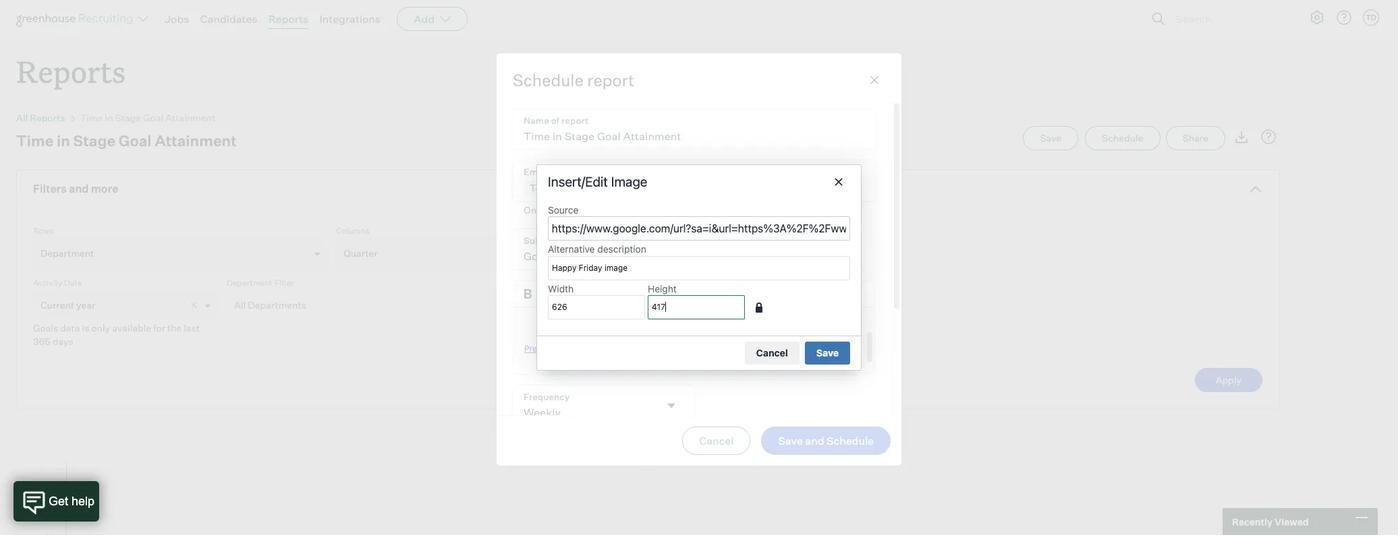 Task type: locate. For each thing, give the bounding box(es) containing it.
data
[[60, 323, 80, 334]]

cancel button
[[745, 342, 799, 365], [682, 427, 751, 455]]

rows
[[33, 226, 54, 236]]

1 vertical spatial cancel button
[[682, 427, 751, 455]]

date
[[64, 278, 82, 288]]

group
[[513, 282, 874, 308], [672, 306, 829, 334]]

share
[[1182, 132, 1208, 144]]

save inside "insert/edit image" dialog
[[816, 347, 839, 359]]

0 horizontal spatial save button
[[805, 342, 850, 365]]

1 horizontal spatial and
[[805, 434, 824, 448]]

1 horizontal spatial department
[[227, 278, 273, 288]]

0 horizontal spatial all
[[16, 112, 28, 124]]

1 vertical spatial cancel
[[699, 434, 734, 448]]

1 horizontal spatial save
[[816, 347, 839, 359]]

save
[[1040, 132, 1062, 144], [816, 347, 839, 359], [778, 434, 803, 448]]

save button inside "insert/edit image" dialog
[[805, 342, 850, 365]]

goal
[[143, 112, 163, 124], [119, 132, 152, 150]]

1 vertical spatial reports
[[16, 51, 126, 91]]

0 vertical spatial save button
[[1023, 126, 1078, 151]]

only
[[91, 323, 110, 334]]

0 vertical spatial all
[[16, 112, 28, 124]]

1 vertical spatial all
[[234, 300, 246, 311]]

time in stage goal attainment
[[80, 112, 215, 124], [16, 132, 237, 150]]

2 vertical spatial save
[[778, 434, 803, 448]]

toolbar down alternative description text field
[[676, 282, 751, 308]]

available
[[112, 323, 151, 334]]

jobs
[[165, 12, 189, 26]]

Alternative description text field
[[548, 256, 850, 280]]

department up all departments
[[227, 278, 273, 288]]

time down all reports at the top of page
[[16, 132, 54, 150]]

integrations
[[319, 12, 381, 26]]

all reports
[[16, 112, 65, 124]]

1 vertical spatial time
[[16, 132, 54, 150]]

0 vertical spatial and
[[69, 182, 89, 196]]

filter
[[274, 278, 294, 288]]

1 vertical spatial save
[[816, 347, 839, 359]]

1 horizontal spatial in
[[105, 112, 113, 124]]

recently
[[1232, 516, 1273, 528]]

Height text field
[[648, 295, 745, 320]]

0 vertical spatial schedule
[[513, 70, 584, 91]]

0 horizontal spatial schedule
[[513, 70, 584, 91]]

all for all reports
[[16, 112, 28, 124]]

0 horizontal spatial in
[[57, 132, 70, 150]]

td
[[1366, 13, 1377, 22]]

xychart image
[[33, 429, 1262, 536]]

time right all reports at the top of page
[[80, 112, 103, 124]]

add
[[414, 12, 435, 26]]

and
[[69, 182, 89, 196], [805, 434, 824, 448]]

alternative
[[548, 244, 595, 255]]

1 vertical spatial stage
[[73, 132, 115, 150]]

1 vertical spatial time in stage goal attainment
[[16, 132, 237, 150]]

0 horizontal spatial save
[[778, 434, 803, 448]]

source
[[548, 205, 579, 216]]

download image
[[1233, 129, 1250, 145]]

days
[[52, 336, 73, 348]]

width
[[548, 283, 574, 295]]

1 horizontal spatial cancel
[[756, 347, 788, 359]]

in
[[105, 112, 113, 124], [57, 132, 70, 150]]

0 vertical spatial department
[[40, 248, 94, 259]]

current year option
[[40, 300, 95, 311]]

recently viewed
[[1232, 516, 1309, 528]]

department for department filter
[[227, 278, 273, 288]]

viewed
[[1274, 516, 1309, 528]]

1 vertical spatial department
[[227, 278, 273, 288]]

for
[[153, 323, 165, 334]]

department up "date"
[[40, 248, 94, 259]]

0 vertical spatial cancel
[[756, 347, 788, 359]]

0 horizontal spatial and
[[69, 182, 89, 196]]

schedule
[[513, 70, 584, 91], [1102, 132, 1143, 144], [827, 434, 874, 448]]

save button
[[1023, 126, 1078, 151], [805, 342, 850, 365]]

year
[[76, 300, 95, 311]]

stage
[[115, 112, 141, 124], [73, 132, 115, 150]]

schedule inside button
[[827, 434, 874, 448]]

image
[[611, 174, 647, 190]]

1 vertical spatial save button
[[805, 342, 850, 365]]

alternative description
[[548, 244, 646, 255]]

0 vertical spatial save
[[1040, 132, 1062, 144]]

0 vertical spatial time in stage goal attainment
[[80, 112, 215, 124]]

2 vertical spatial reports
[[30, 112, 65, 124]]

1 horizontal spatial all
[[234, 300, 246, 311]]

cancel button inside "insert/edit image" dialog
[[745, 342, 799, 365]]

time
[[80, 112, 103, 124], [16, 132, 54, 150]]

activity
[[33, 278, 62, 288]]

1 vertical spatial in
[[57, 132, 70, 150]]

0 vertical spatial reports
[[268, 12, 309, 26]]

activity date
[[33, 278, 82, 288]]

toolbar
[[513, 282, 676, 308], [676, 282, 751, 308], [673, 307, 725, 333]]

1 horizontal spatial schedule
[[827, 434, 874, 448]]

attainment
[[165, 112, 215, 124], [155, 132, 237, 150]]

1 horizontal spatial time
[[80, 112, 103, 124]]

configure image
[[1309, 9, 1325, 26]]

greenhouse recruiting image
[[16, 11, 138, 27]]

0 vertical spatial in
[[105, 112, 113, 124]]

reports
[[268, 12, 309, 26], [16, 51, 126, 91], [30, 112, 65, 124]]

quarter option
[[344, 248, 378, 259]]

all
[[16, 112, 28, 124], [234, 300, 246, 311]]

quarter
[[344, 248, 378, 259]]

is
[[82, 323, 89, 334]]

cancel inside "insert/edit image" dialog
[[756, 347, 788, 359]]

None text field
[[513, 110, 875, 150], [513, 230, 875, 270], [513, 110, 875, 150], [513, 230, 875, 270]]

current
[[40, 300, 74, 311]]

save inside button
[[778, 434, 803, 448]]

height
[[648, 283, 677, 295]]

department
[[40, 248, 94, 259], [227, 278, 273, 288]]

2 horizontal spatial schedule
[[1102, 132, 1143, 144]]

1 vertical spatial and
[[805, 434, 824, 448]]

td button
[[1363, 9, 1379, 26]]

1 vertical spatial schedule
[[1102, 132, 1143, 144]]

Width text field
[[548, 295, 645, 320]]

last
[[184, 323, 200, 334]]

toolbar down height
[[673, 307, 725, 333]]

365
[[33, 336, 50, 348]]

filters and more
[[33, 182, 118, 196]]

2 horizontal spatial save
[[1040, 132, 1062, 144]]

and inside save and schedule button
[[805, 434, 824, 448]]

0 vertical spatial cancel button
[[745, 342, 799, 365]]

more
[[91, 182, 118, 196]]

apply button
[[1195, 369, 1262, 393]]

cancel
[[756, 347, 788, 359], [699, 434, 734, 448]]

Search text field
[[1172, 9, 1281, 29]]

schedule inside button
[[1102, 132, 1143, 144]]

0 horizontal spatial department
[[40, 248, 94, 259]]

save for save button in the "insert/edit image" dialog
[[816, 347, 839, 359]]

save for save and schedule
[[778, 434, 803, 448]]

0 vertical spatial goal
[[143, 112, 163, 124]]

2 vertical spatial schedule
[[827, 434, 874, 448]]



Task type: vqa. For each thing, say whether or not it's contained in the screenshot.
Share button
yes



Task type: describe. For each thing, give the bounding box(es) containing it.
all for all departments
[[234, 300, 246, 311]]

1 horizontal spatial save button
[[1023, 126, 1078, 151]]

and for save
[[805, 434, 824, 448]]

0 horizontal spatial cancel
[[699, 434, 734, 448]]

candidates link
[[200, 12, 258, 26]]

columns
[[336, 226, 370, 236]]

cancel button for schedule report
[[682, 427, 751, 455]]

0 vertical spatial attainment
[[165, 112, 215, 124]]

jobs link
[[165, 12, 189, 26]]

faq image
[[1260, 129, 1277, 145]]

save inside 'element'
[[1040, 132, 1062, 144]]

departments
[[248, 300, 306, 311]]

Source url field
[[548, 217, 850, 241]]

share button
[[1166, 126, 1225, 151]]

schedule report
[[513, 70, 634, 91]]

current year
[[40, 300, 95, 311]]

save and schedule this report to revisit it! element
[[1023, 126, 1085, 151]]

×
[[190, 297, 198, 312]]

insert/edit image dialog
[[536, 165, 862, 371]]

schedule for schedule
[[1102, 132, 1143, 144]]

toolbar down alternative description
[[513, 282, 676, 308]]

insert/edit image
[[548, 174, 647, 190]]

description
[[597, 244, 646, 255]]

save and schedule button
[[761, 427, 891, 455]]

department option
[[40, 248, 94, 259]]

integrations link
[[319, 12, 381, 26]]

all departments
[[234, 300, 306, 311]]

time in stage goal attainment link
[[80, 112, 215, 124]]

0 vertical spatial time
[[80, 112, 103, 124]]

department for department
[[40, 248, 94, 259]]

all reports link
[[16, 112, 65, 124]]

insert/edit
[[548, 174, 608, 190]]

filters
[[33, 182, 67, 196]]

the
[[167, 323, 182, 334]]

schedule button
[[1085, 126, 1160, 151]]

apply
[[1216, 375, 1242, 386]]

and for filters
[[69, 182, 89, 196]]

0 vertical spatial stage
[[115, 112, 141, 124]]

add button
[[397, 7, 468, 31]]

report
[[587, 70, 634, 91]]

department filter
[[227, 278, 294, 288]]

cancel button for insert/edit image
[[745, 342, 799, 365]]

td button
[[1360, 7, 1382, 28]]

schedule for schedule report
[[513, 70, 584, 91]]

1 vertical spatial attainment
[[155, 132, 237, 150]]

1 vertical spatial goal
[[119, 132, 152, 150]]

save and schedule
[[778, 434, 874, 448]]

reports link
[[268, 12, 309, 26]]

0 horizontal spatial time
[[16, 132, 54, 150]]

goals data is only available for the last 365 days
[[33, 323, 200, 348]]

goals
[[33, 323, 58, 334]]

close modal icon image
[[866, 72, 883, 89]]

candidates
[[200, 12, 258, 26]]



